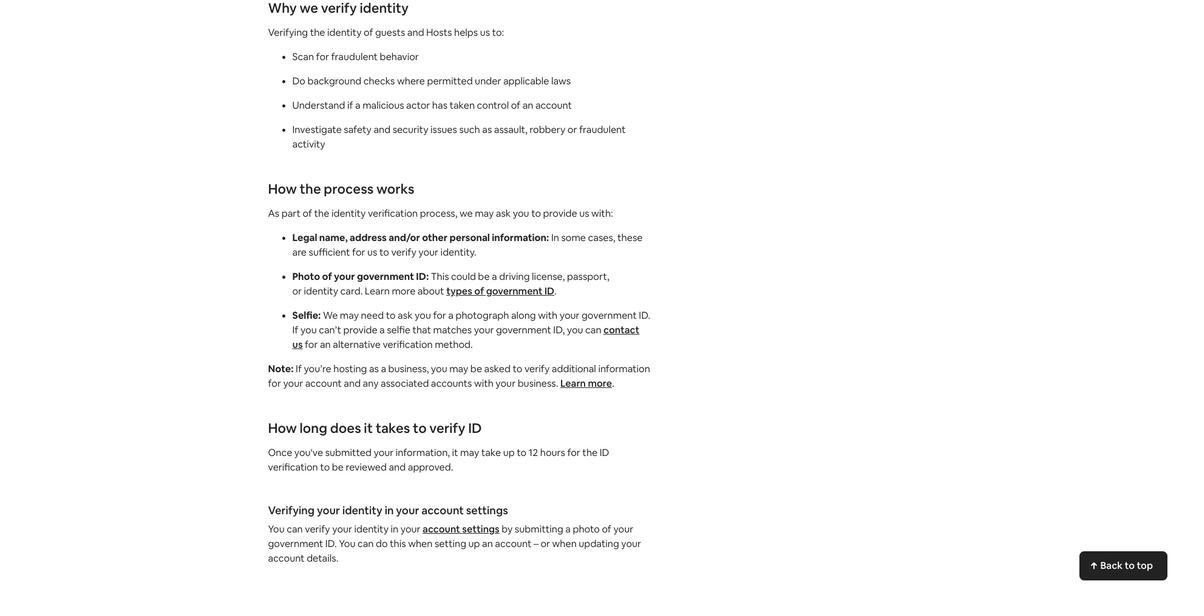 Task type: describe. For each thing, give the bounding box(es) containing it.
us left to:
[[480, 26, 490, 39]]

1 horizontal spatial learn
[[561, 377, 586, 390]]

1 vertical spatial verification
[[383, 338, 433, 351]]

to inside "we may need to ask you for a photograph along with your government id. if you can't provide a selfie that matches your government id, you can"
[[386, 309, 396, 322]]

photo
[[573, 523, 600, 536]]

account up robbery
[[536, 99, 572, 112]]

other
[[422, 231, 448, 244]]

of left guests
[[364, 26, 373, 39]]

scan
[[292, 50, 314, 63]]

0 vertical spatial provide
[[543, 207, 577, 220]]

can inside by submitting a photo of your government id. you can do this when setting up an account – or when updating your account details.
[[358, 538, 374, 550]]

more inside this could be a driving license, passport, or identity card. learn more about
[[392, 285, 416, 298]]

contact
[[604, 324, 640, 337]]

some
[[562, 231, 586, 244]]

legal name, address and/or other personal information:
[[292, 231, 549, 244]]

1 horizontal spatial ask
[[496, 207, 511, 220]]

reviewed
[[346, 461, 387, 474]]

1 vertical spatial in
[[391, 523, 399, 536]]

this
[[390, 538, 406, 550]]

of up or identity
[[322, 270, 332, 283]]

legal
[[292, 231, 317, 244]]

issues
[[431, 123, 457, 136]]

the up part
[[300, 180, 321, 197]]

we
[[323, 309, 338, 322]]

0 horizontal spatial an
[[320, 338, 331, 351]]

safety
[[344, 123, 372, 136]]

12
[[529, 446, 538, 459]]

1 when from the left
[[408, 538, 433, 550]]

account up account settings link
[[422, 504, 464, 518]]

may inside "we may need to ask you for a photograph along with your government id. if you can't provide a selfie that matches your government id, you can"
[[340, 309, 359, 322]]

verify inside if you're hosting as a business, you may be asked to verify additional information for your account and any associated accounts with your business.
[[525, 363, 550, 375]]

learn more link
[[561, 377, 612, 390]]

card.
[[341, 285, 363, 298]]

these
[[618, 231, 643, 244]]

long
[[300, 420, 327, 437]]

a up the for an alternative verification method.
[[380, 324, 385, 337]]

by submitting a photo of your government id. you can do this when setting up an account – or when updating your account details.
[[268, 523, 642, 565]]

of right types
[[475, 285, 484, 298]]

approved.
[[408, 461, 453, 474]]

we
[[460, 207, 473, 220]]

and left 'hosts'
[[407, 26, 424, 39]]

may inside once you've submitted your information, it may take up to 12 hours for the id verification to be reviewed and approved.
[[461, 446, 479, 459]]

account settings link
[[423, 523, 500, 536]]

0 vertical spatial in
[[385, 504, 394, 518]]

security
[[393, 123, 429, 136]]

you can verify your identity in your account settings
[[268, 523, 500, 536]]

1 horizontal spatial more
[[588, 377, 612, 390]]

you right the id,
[[567, 324, 583, 337]]

take
[[482, 446, 501, 459]]

government up contact
[[582, 309, 637, 322]]

0 vertical spatial verification
[[368, 207, 418, 220]]

with:
[[592, 207, 613, 220]]

for inside if you're hosting as a business, you may be asked to verify additional information for your account and any associated accounts with your business.
[[268, 377, 281, 390]]

could
[[451, 270, 476, 283]]

or identity
[[292, 285, 338, 298]]

provide inside "we may need to ask you for a photograph along with your government id. if you can't provide a selfie that matches your government id, you can"
[[344, 324, 378, 337]]

0 horizontal spatial id
[[468, 420, 482, 437]]

permitted
[[427, 75, 473, 87]]

types of government id link
[[447, 285, 555, 298]]

to:
[[492, 26, 504, 39]]

to up information:
[[532, 207, 541, 220]]

an inside by submitting a photo of your government id. you can do this when setting up an account – or when updating your account details.
[[482, 538, 493, 550]]

1 horizontal spatial .
[[612, 377, 615, 390]]

how for how long does it takes to verify id
[[268, 420, 297, 437]]

us inside in some cases, these are sufficient for us to verify your identity.
[[368, 246, 377, 259]]

this could be a driving license, passport, or identity card. learn more about
[[292, 270, 610, 298]]

0 vertical spatial fraudulent
[[331, 50, 378, 63]]

–
[[534, 538, 539, 550]]

note:
[[268, 363, 294, 375]]

contact us
[[292, 324, 640, 351]]

to up the information,
[[413, 420, 427, 437]]

cases,
[[588, 231, 616, 244]]

identity down process
[[332, 207, 366, 220]]

how the process works
[[268, 180, 415, 197]]

submitted
[[325, 446, 372, 459]]

you up information:
[[513, 207, 529, 220]]

government down driving
[[486, 285, 543, 298]]

for inside "we may need to ask you for a photograph along with your government id. if you can't provide a selfie that matches your government id, you can"
[[433, 309, 446, 322]]

once you've submitted your information, it may take up to 12 hours for the id verification to be reviewed and approved.
[[268, 446, 610, 474]]

accounts
[[431, 377, 472, 390]]

account left details.
[[268, 552, 305, 565]]

taken
[[450, 99, 475, 112]]

control
[[477, 99, 509, 112]]

the up scan
[[310, 26, 325, 39]]

verify inside in some cases, these are sufficient for us to verify your identity.
[[391, 246, 417, 259]]

id. inside "we may need to ask you for a photograph along with your government id. if you can't provide a selfie that matches your government id, you can"
[[639, 309, 651, 322]]

your inside in some cases, these are sufficient for us to verify your identity.
[[419, 246, 439, 259]]

business,
[[389, 363, 429, 375]]

details.
[[307, 552, 339, 565]]

works
[[377, 180, 415, 197]]

activity
[[292, 138, 325, 151]]

background
[[308, 75, 362, 87]]

business.
[[518, 377, 558, 390]]

hours
[[540, 446, 566, 459]]

0 horizontal spatial .
[[555, 285, 557, 298]]

personal
[[450, 231, 490, 244]]

verifying the identity of guests and hosts helps us to:
[[268, 26, 504, 39]]

verifying your identity in your account settings
[[268, 504, 508, 518]]

passport,
[[567, 270, 610, 283]]

process
[[324, 180, 374, 197]]

laws
[[552, 75, 571, 87]]

government down along
[[496, 324, 551, 337]]

you up that
[[415, 309, 431, 322]]

0 vertical spatial settings
[[466, 504, 508, 518]]

2 horizontal spatial an
[[523, 99, 534, 112]]

are
[[292, 246, 307, 259]]

of inside by submitting a photo of your government id. you can do this when setting up an account – or when updating your account details.
[[602, 523, 612, 536]]

investigate
[[292, 123, 342, 136]]

it inside once you've submitted your information, it may take up to 12 hours for the id verification to be reviewed and approved.
[[452, 446, 458, 459]]

to down you've
[[320, 461, 330, 474]]

can't
[[319, 324, 341, 337]]

as inside investigate safety and security issues such as assault, robbery or fraudulent activity
[[482, 123, 492, 136]]

up inside once you've submitted your information, it may take up to 12 hours for the id verification to be reviewed and approved.
[[503, 446, 515, 459]]

behavior
[[380, 50, 419, 63]]

you're
[[304, 363, 332, 375]]

associated
[[381, 377, 429, 390]]

submitting
[[515, 523, 564, 536]]

verifying for verifying your identity in your account settings
[[268, 504, 315, 518]]

and inside once you've submitted your information, it may take up to 12 hours for the id verification to be reviewed and approved.
[[389, 461, 406, 474]]

photo
[[292, 270, 320, 283]]

us left with:
[[580, 207, 590, 220]]

driving
[[499, 270, 530, 283]]

additional
[[552, 363, 596, 375]]

any
[[363, 377, 379, 390]]

1 vertical spatial settings
[[462, 523, 500, 536]]

alternative
[[333, 338, 381, 351]]

information
[[599, 363, 651, 375]]

how for how the process works
[[268, 180, 297, 197]]

can inside "we may need to ask you for a photograph along with your government id. if you can't provide a selfie that matches your government id, you can"
[[586, 324, 602, 337]]

2 when from the left
[[553, 538, 577, 550]]

learn more .
[[561, 377, 615, 390]]

types of government id .
[[447, 285, 557, 298]]

by
[[502, 523, 513, 536]]

need
[[361, 309, 384, 322]]

hosting
[[334, 363, 367, 375]]



Task type: vqa. For each thing, say whether or not it's contained in the screenshot.
2nd Remove from left
no



Task type: locate. For each thing, give the bounding box(es) containing it.
1 vertical spatial more
[[588, 377, 612, 390]]

actor
[[406, 99, 430, 112]]

to inside button
[[1125, 559, 1135, 572]]

0 vertical spatial .
[[555, 285, 557, 298]]

learn inside this could be a driving license, passport, or identity card. learn more about
[[365, 285, 390, 298]]

1 horizontal spatial can
[[358, 538, 374, 550]]

identity up do
[[354, 523, 389, 536]]

1 horizontal spatial when
[[553, 538, 577, 550]]

types
[[447, 285, 473, 298]]

1 vertical spatial learn
[[561, 377, 586, 390]]

information:
[[492, 231, 549, 244]]

2 vertical spatial id
[[600, 446, 610, 459]]

to up 'selfie'
[[386, 309, 396, 322]]

id right hours
[[600, 446, 610, 459]]

1 vertical spatial or
[[541, 538, 550, 550]]

guests
[[375, 26, 405, 39]]

1 horizontal spatial provide
[[543, 207, 577, 220]]

account down by at the left bottom
[[495, 538, 532, 550]]

id. inside by submitting a photo of your government id. you can do this when setting up an account – or when updating your account details.
[[325, 538, 337, 550]]

1 vertical spatial with
[[474, 377, 494, 390]]

an
[[523, 99, 534, 112], [320, 338, 331, 351], [482, 538, 493, 550]]

1 horizontal spatial up
[[503, 446, 515, 459]]

and down "malicious"
[[374, 123, 391, 136]]

the
[[310, 26, 325, 39], [300, 180, 321, 197], [314, 207, 329, 220], [583, 446, 598, 459]]

1 vertical spatial ask
[[398, 309, 413, 322]]

account inside if you're hosting as a business, you may be asked to verify additional information for your account and any associated accounts with your business.
[[305, 377, 342, 390]]

when down photo
[[553, 538, 577, 550]]

selfie
[[387, 324, 411, 337]]

id
[[545, 285, 555, 298], [468, 420, 482, 437], [600, 446, 610, 459]]

it up approved.
[[452, 446, 458, 459]]

how
[[268, 180, 297, 197], [268, 420, 297, 437]]

1 horizontal spatial an
[[482, 538, 493, 550]]

selfie:
[[292, 309, 321, 322]]

if inside "we may need to ask you for a photograph along with your government id. if you can't provide a selfie that matches your government id, you can"
[[292, 324, 298, 337]]

for up matches
[[433, 309, 446, 322]]

does
[[330, 420, 361, 437]]

0 vertical spatial or
[[568, 123, 577, 136]]

0 horizontal spatial with
[[474, 377, 494, 390]]

0 horizontal spatial up
[[469, 538, 480, 550]]

1 vertical spatial how
[[268, 420, 297, 437]]

government
[[357, 270, 414, 283], [486, 285, 543, 298], [582, 309, 637, 322], [496, 324, 551, 337], [268, 538, 323, 550]]

1 horizontal spatial fraudulent
[[579, 123, 626, 136]]

id,
[[554, 324, 565, 337]]

us down address
[[368, 246, 377, 259]]

we may need to ask you for a photograph along with your government id. if you can't provide a selfie that matches your government id, you can
[[292, 309, 651, 337]]

do
[[376, 538, 388, 550]]

you down "selfie:"
[[301, 324, 317, 337]]

be inside once you've submitted your information, it may take up to 12 hours for the id verification to be reviewed and approved.
[[332, 461, 344, 474]]

verifying up details.
[[268, 504, 315, 518]]

2 vertical spatial an
[[482, 538, 493, 550]]

the inside once you've submitted your information, it may take up to 12 hours for the id verification to be reviewed and approved.
[[583, 446, 598, 459]]

along
[[511, 309, 536, 322]]

a down the for an alternative verification method.
[[381, 363, 386, 375]]

may inside if you're hosting as a business, you may be asked to verify additional information for your account and any associated accounts with your business.
[[450, 363, 469, 375]]

government up details.
[[268, 538, 323, 550]]

identity.
[[441, 246, 477, 259]]

back to top button
[[1080, 552, 1168, 581]]

assault,
[[494, 123, 528, 136]]

2 vertical spatial verification
[[268, 461, 318, 474]]

matches
[[433, 324, 472, 337]]

be right the could
[[478, 270, 490, 283]]

ask up 'selfie'
[[398, 309, 413, 322]]

malicious
[[363, 99, 404, 112]]

account down you're
[[305, 377, 342, 390]]

settings up by at the left bottom
[[466, 504, 508, 518]]

0 vertical spatial verifying
[[268, 26, 308, 39]]

verification inside once you've submitted your information, it may take up to 12 hours for the id verification to be reviewed and approved.
[[268, 461, 318, 474]]

1 vertical spatial it
[[452, 446, 458, 459]]

verify down the and/or
[[391, 246, 417, 259]]

1 horizontal spatial as
[[482, 123, 492, 136]]

verification down "works"
[[368, 207, 418, 220]]

helps
[[454, 26, 478, 39]]

1 horizontal spatial you
[[339, 538, 356, 550]]

us inside contact us
[[292, 338, 303, 351]]

verification down 'selfie'
[[383, 338, 433, 351]]

your inside once you've submitted your information, it may take up to 12 hours for the id verification to be reviewed and approved.
[[374, 446, 394, 459]]

with
[[538, 309, 558, 322], [474, 377, 494, 390]]

id. up contact
[[639, 309, 651, 322]]

and inside if you're hosting as a business, you may be asked to verify additional information for your account and any associated accounts with your business.
[[344, 377, 361, 390]]

1 how from the top
[[268, 180, 297, 197]]

in up you can verify your identity in your account settings
[[385, 504, 394, 518]]

where
[[397, 75, 425, 87]]

in
[[552, 231, 559, 244]]

2 how from the top
[[268, 420, 297, 437]]

0 vertical spatial an
[[523, 99, 534, 112]]

to inside in some cases, these are sufficient for us to verify your identity.
[[380, 246, 389, 259]]

verify up details.
[[305, 523, 330, 536]]

ask inside "we may need to ask you for a photograph along with your government id. if you can't provide a selfie that matches your government id, you can"
[[398, 309, 413, 322]]

identity up you can verify your identity in your account settings
[[343, 504, 383, 518]]

for inside once you've submitted your information, it may take up to 12 hours for the id verification to be reviewed and approved.
[[568, 446, 581, 459]]

if you're hosting as a business, you may be asked to verify additional information for your account and any associated accounts with your business.
[[268, 363, 651, 390]]

or inside investigate safety and security issues such as assault, robbery or fraudulent activity
[[568, 123, 577, 136]]

or
[[568, 123, 577, 136], [541, 538, 550, 550]]

of right 'control'
[[511, 99, 521, 112]]

0 horizontal spatial learn
[[365, 285, 390, 298]]

to left top
[[1125, 559, 1135, 572]]

you inside by submitting a photo of your government id. you can do this when setting up an account – or when updating your account details.
[[339, 538, 356, 550]]

do background checks where permitted under applicable laws
[[292, 75, 571, 87]]

for inside in some cases, these are sufficient for us to verify your identity.
[[352, 246, 365, 259]]

1 horizontal spatial with
[[538, 309, 558, 322]]

to left 12
[[517, 446, 527, 459]]

0 horizontal spatial provide
[[344, 324, 378, 337]]

verifying up scan
[[268, 26, 308, 39]]

0 vertical spatial up
[[503, 446, 515, 459]]

license,
[[532, 270, 565, 283]]

part
[[282, 207, 301, 220]]

for down note:
[[268, 377, 281, 390]]

id.
[[639, 309, 651, 322], [325, 538, 337, 550]]

or right –
[[541, 538, 550, 550]]

if right note:
[[296, 363, 302, 375]]

the up name, on the left
[[314, 207, 329, 220]]

as right such
[[482, 123, 492, 136]]

robbery
[[530, 123, 566, 136]]

to inside if you're hosting as a business, you may be asked to verify additional information for your account and any associated accounts with your business.
[[513, 363, 523, 375]]

1 vertical spatial can
[[287, 523, 303, 536]]

to right the asked on the left of page
[[513, 363, 523, 375]]

verifying for verifying the identity of guests and hosts helps us to:
[[268, 26, 308, 39]]

1 vertical spatial an
[[320, 338, 331, 351]]

2 vertical spatial can
[[358, 538, 374, 550]]

1 horizontal spatial or
[[568, 123, 577, 136]]

verify up once you've submitted your information, it may take up to 12 hours for the id verification to be reviewed and approved. on the bottom of page
[[430, 420, 466, 437]]

0 vertical spatial you
[[268, 523, 285, 536]]

0 vertical spatial learn
[[365, 285, 390, 298]]

understand
[[292, 99, 345, 112]]

of right part
[[303, 207, 312, 220]]

you inside if you're hosting as a business, you may be asked to verify additional information for your account and any associated accounts with your business.
[[431, 363, 447, 375]]

1 vertical spatial id.
[[325, 538, 337, 550]]

.
[[555, 285, 557, 298], [612, 377, 615, 390]]

as part of the identity verification process, we may ask you to provide us with:
[[268, 207, 613, 220]]

in up this
[[391, 523, 399, 536]]

0 horizontal spatial it
[[364, 420, 373, 437]]

1 vertical spatial fraudulent
[[579, 123, 626, 136]]

method.
[[435, 338, 473, 351]]

setting
[[435, 538, 467, 550]]

provide up alternative
[[344, 324, 378, 337]]

be left the asked on the left of page
[[471, 363, 482, 375]]

you
[[513, 207, 529, 220], [415, 309, 431, 322], [301, 324, 317, 337], [567, 324, 583, 337], [431, 363, 447, 375]]

do
[[292, 75, 306, 87]]

hosts
[[426, 26, 452, 39]]

2 vertical spatial be
[[332, 461, 344, 474]]

government left id: on the top
[[357, 270, 414, 283]]

with up the id,
[[538, 309, 558, 322]]

asked
[[484, 363, 511, 375]]

contact us link
[[292, 324, 640, 351]]

how up part
[[268, 180, 297, 197]]

1 vertical spatial if
[[296, 363, 302, 375]]

your
[[419, 246, 439, 259], [334, 270, 355, 283], [560, 309, 580, 322], [474, 324, 494, 337], [283, 377, 303, 390], [496, 377, 516, 390], [374, 446, 394, 459], [317, 504, 340, 518], [396, 504, 419, 518], [332, 523, 352, 536], [401, 523, 421, 536], [614, 523, 634, 536], [622, 538, 642, 550]]

verify up the business.
[[525, 363, 550, 375]]

2 horizontal spatial id
[[600, 446, 610, 459]]

0 vertical spatial it
[[364, 420, 373, 437]]

scan for fraudulent behavior
[[292, 50, 419, 63]]

account up setting
[[423, 523, 460, 536]]

learn down additional
[[561, 377, 586, 390]]

and down hosting
[[344, 377, 361, 390]]

with inside "we may need to ask you for a photograph along with your government id. if you can't provide a selfie that matches your government id, you can"
[[538, 309, 558, 322]]

for up you're
[[305, 338, 318, 351]]

learn down photo of your government id:
[[365, 285, 390, 298]]

1 verifying from the top
[[268, 26, 308, 39]]

an down account settings link
[[482, 538, 493, 550]]

when right this
[[408, 538, 433, 550]]

government inside by submitting a photo of your government id. you can do this when setting up an account – or when updating your account details.
[[268, 538, 323, 550]]

the right hours
[[583, 446, 598, 459]]

be
[[478, 270, 490, 283], [471, 363, 482, 375], [332, 461, 344, 474]]

id down license,
[[545, 285, 555, 298]]

how up once
[[268, 420, 297, 437]]

0 horizontal spatial id.
[[325, 538, 337, 550]]

and inside investigate safety and security issues such as assault, robbery or fraudulent activity
[[374, 123, 391, 136]]

id:
[[416, 270, 429, 283]]

a inside if you're hosting as a business, you may be asked to verify additional information for your account and any associated accounts with your business.
[[381, 363, 386, 375]]

under
[[475, 75, 501, 87]]

fraudulent right robbery
[[579, 123, 626, 136]]

0 vertical spatial with
[[538, 309, 558, 322]]

1 vertical spatial you
[[339, 538, 356, 550]]

0 horizontal spatial more
[[392, 285, 416, 298]]

information,
[[396, 446, 450, 459]]

verification down once
[[268, 461, 318, 474]]

this
[[431, 270, 449, 283]]

identity up "scan for fraudulent behavior"
[[327, 26, 362, 39]]

0 vertical spatial ask
[[496, 207, 511, 220]]

more left about
[[392, 285, 416, 298]]

back to top
[[1101, 559, 1154, 572]]

us
[[480, 26, 490, 39], [580, 207, 590, 220], [368, 246, 377, 259], [292, 338, 303, 351]]

1 vertical spatial .
[[612, 377, 615, 390]]

0 horizontal spatial fraudulent
[[331, 50, 378, 63]]

with down the asked on the left of page
[[474, 377, 494, 390]]

with inside if you're hosting as a business, you may be asked to verify additional information for your account and any associated accounts with your business.
[[474, 377, 494, 390]]

0 horizontal spatial or
[[541, 538, 550, 550]]

a right if
[[355, 99, 361, 112]]

0 horizontal spatial can
[[287, 523, 303, 536]]

takes
[[376, 420, 410, 437]]

of up updating
[[602, 523, 612, 536]]

0 vertical spatial if
[[292, 324, 298, 337]]

0 vertical spatial can
[[586, 324, 602, 337]]

0 vertical spatial id.
[[639, 309, 651, 322]]

0 vertical spatial more
[[392, 285, 416, 298]]

you up accounts
[[431, 363, 447, 375]]

for down address
[[352, 246, 365, 259]]

be down submitted
[[332, 461, 344, 474]]

in some cases, these are sufficient for us to verify your identity.
[[292, 231, 643, 259]]

name,
[[319, 231, 348, 244]]

in
[[385, 504, 394, 518], [391, 523, 399, 536]]

process,
[[420, 207, 458, 220]]

if down "selfie:"
[[292, 324, 298, 337]]

up right take
[[503, 446, 515, 459]]

be inside if you're hosting as a business, you may be asked to verify additional information for your account and any associated accounts with your business.
[[471, 363, 482, 375]]

fraudulent up background
[[331, 50, 378, 63]]

0 vertical spatial as
[[482, 123, 492, 136]]

and down the information,
[[389, 461, 406, 474]]

0 horizontal spatial ask
[[398, 309, 413, 322]]

2 verifying from the top
[[268, 504, 315, 518]]

understand if a malicious actor has taken control of an account
[[292, 99, 572, 112]]

identity
[[327, 26, 362, 39], [332, 207, 366, 220], [343, 504, 383, 518], [354, 523, 389, 536]]

1 vertical spatial provide
[[344, 324, 378, 337]]

to down address
[[380, 246, 389, 259]]

a up matches
[[448, 309, 454, 322]]

of
[[364, 26, 373, 39], [511, 99, 521, 112], [303, 207, 312, 220], [322, 270, 332, 283], [475, 285, 484, 298], [602, 523, 612, 536]]

be inside this could be a driving license, passport, or identity card. learn more about
[[478, 270, 490, 283]]

1 vertical spatial as
[[369, 363, 379, 375]]

has
[[432, 99, 448, 112]]

0 vertical spatial id
[[545, 285, 555, 298]]

a inside this could be a driving license, passport, or identity card. learn more about
[[492, 270, 497, 283]]

settings left by at the left bottom
[[462, 523, 500, 536]]

photograph
[[456, 309, 509, 322]]

for
[[316, 50, 329, 63], [352, 246, 365, 259], [433, 309, 446, 322], [305, 338, 318, 351], [268, 377, 281, 390], [568, 446, 581, 459]]

1 horizontal spatial id
[[545, 285, 555, 298]]

id inside once you've submitted your information, it may take up to 12 hours for the id verification to be reviewed and approved.
[[600, 446, 610, 459]]

as up any
[[369, 363, 379, 375]]

1 vertical spatial be
[[471, 363, 482, 375]]

us up note:
[[292, 338, 303, 351]]

as inside if you're hosting as a business, you may be asked to verify additional information for your account and any associated accounts with your business.
[[369, 363, 379, 375]]

if inside if you're hosting as a business, you may be asked to verify additional information for your account and any associated accounts with your business.
[[296, 363, 302, 375]]

an down can't
[[320, 338, 331, 351]]

1 horizontal spatial id.
[[639, 309, 651, 322]]

for right scan
[[316, 50, 329, 63]]

more down information
[[588, 377, 612, 390]]

such
[[459, 123, 480, 136]]

provide
[[543, 207, 577, 220], [344, 324, 378, 337]]

fraudulent inside investigate safety and security issues such as assault, robbery or fraudulent activity
[[579, 123, 626, 136]]

a inside by submitting a photo of your government id. you can do this when setting up an account – or when updating your account details.
[[566, 523, 571, 536]]

for right hours
[[568, 446, 581, 459]]

or right robbery
[[568, 123, 577, 136]]

1 vertical spatial verifying
[[268, 504, 315, 518]]

and/or
[[389, 231, 420, 244]]

applicable
[[504, 75, 549, 87]]

1 horizontal spatial it
[[452, 446, 458, 459]]

0 vertical spatial be
[[478, 270, 490, 283]]

0 horizontal spatial you
[[268, 523, 285, 536]]

1 vertical spatial up
[[469, 538, 480, 550]]

or inside by submitting a photo of your government id. you can do this when setting up an account – or when updating your account details.
[[541, 538, 550, 550]]

0 vertical spatial how
[[268, 180, 297, 197]]

for an alternative verification method.
[[303, 338, 473, 351]]

checks
[[364, 75, 395, 87]]

up inside by submitting a photo of your government id. you can do this when setting up an account – or when updating your account details.
[[469, 538, 480, 550]]

a up types of government id "link"
[[492, 270, 497, 283]]

0 horizontal spatial as
[[369, 363, 379, 375]]

an down applicable
[[523, 99, 534, 112]]

. down information
[[612, 377, 615, 390]]

investigate safety and security issues such as assault, robbery or fraudulent activity
[[292, 123, 626, 151]]

ask up information:
[[496, 207, 511, 220]]

provide up in
[[543, 207, 577, 220]]

0 horizontal spatial when
[[408, 538, 433, 550]]

2 horizontal spatial can
[[586, 324, 602, 337]]

1 vertical spatial id
[[468, 420, 482, 437]]

id up take
[[468, 420, 482, 437]]

address
[[350, 231, 387, 244]]



